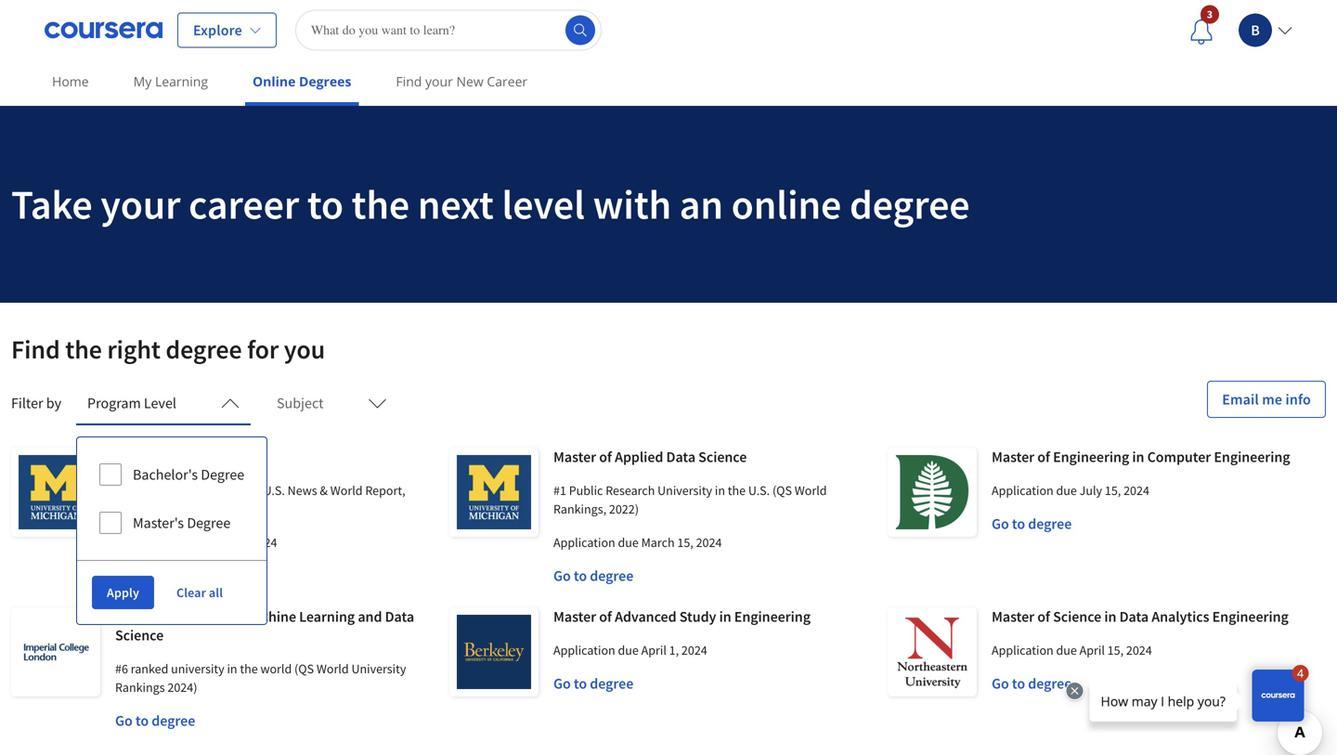 Task type: vqa. For each thing, say whether or not it's contained in the screenshot.
for
yes



Task type: locate. For each thing, give the bounding box(es) containing it.
learning right the my
[[155, 72, 208, 90]]

to left clear
[[136, 567, 149, 585]]

0 horizontal spatial april
[[641, 642, 667, 659]]

coursera image
[[45, 15, 163, 45]]

university of michigan image for master of applied data science
[[450, 448, 539, 537]]

due down master of science in data analytics engineering
[[1057, 642, 1077, 659]]

application left july
[[992, 482, 1054, 499]]

apply button
[[92, 576, 154, 609]]

1 vertical spatial health
[[221, 482, 257, 499]]

(qs right world
[[294, 660, 314, 677]]

world right world
[[317, 660, 349, 677]]

program
[[87, 394, 141, 412]]

in inside master of science in machine learning and data science
[[228, 607, 240, 626]]

study
[[680, 607, 717, 626]]

go right university of california, berkeley image
[[554, 674, 571, 693]]

degree
[[850, 178, 970, 230], [166, 333, 242, 365], [1028, 515, 1072, 533], [152, 567, 195, 585], [590, 567, 634, 585], [590, 674, 634, 693], [1028, 674, 1072, 693], [152, 711, 195, 730]]

1 vertical spatial (qs
[[294, 660, 314, 677]]

go down 2021)
[[115, 567, 133, 585]]

master up application due april 1, 2024
[[554, 607, 596, 626]]

rankings
[[115, 679, 165, 696]]

to
[[307, 178, 344, 230], [1012, 515, 1026, 533], [136, 567, 149, 585], [574, 567, 587, 585], [574, 674, 587, 693], [1012, 674, 1026, 693], [136, 711, 149, 730]]

go right the northeastern university image
[[992, 674, 1009, 693]]

in inside '#1 public research university in the u.s. (qs world rankings, 2022)'
[[715, 482, 725, 499]]

1 vertical spatial learning
[[299, 607, 355, 626]]

1 vertical spatial your
[[101, 178, 181, 230]]

world for master of public health
[[330, 482, 363, 499]]

go down rankings
[[115, 711, 133, 730]]

1 vertical spatial find
[[11, 333, 60, 365]]

find for find the right degree for you
[[11, 333, 60, 365]]

engineering down email
[[1214, 448, 1291, 466]]

go for master of advanced study in engineering
[[554, 674, 571, 693]]

of left applied
[[599, 448, 612, 466]]

find up filter by
[[11, 333, 60, 365]]

find your new career link
[[389, 60, 535, 102]]

master of engineering in computer engineering
[[992, 448, 1291, 466]]

1 april from the left
[[641, 642, 667, 659]]

0 vertical spatial degree
[[201, 465, 244, 484]]

university inside '#1 public research university in the u.s. (qs world rankings, 2022)'
[[658, 482, 713, 499]]

1 horizontal spatial data
[[666, 448, 696, 466]]

in left u.s.
[[715, 482, 725, 499]]

2 april from the left
[[1080, 642, 1105, 659]]

level
[[502, 178, 585, 230]]

world right & at bottom
[[330, 482, 363, 499]]

of inside master of science in machine learning and data science
[[161, 607, 174, 626]]

your
[[425, 72, 453, 90], [101, 178, 181, 230]]

world right u.s.
[[795, 482, 827, 499]]

degree for bachelor's degree
[[201, 465, 244, 484]]

master
[[115, 448, 158, 466], [554, 448, 596, 466], [992, 448, 1035, 466], [115, 607, 158, 626], [554, 607, 596, 626], [992, 607, 1035, 626]]

15, right july
[[1105, 482, 1121, 499]]

2 university of michigan image from the left
[[450, 448, 539, 537]]

due for master of science in data analytics engineering
[[1057, 642, 1077, 659]]

health
[[219, 448, 262, 466], [221, 482, 257, 499]]

of
[[161, 448, 174, 466], [599, 448, 612, 466], [1038, 448, 1050, 466], [171, 482, 182, 499], [161, 607, 174, 626], [599, 607, 612, 626], [1038, 607, 1050, 626]]

application due march 15, 2024
[[554, 534, 722, 551]]

imperial college london image
[[11, 607, 100, 697]]

0 horizontal spatial your
[[101, 178, 181, 230]]

in right university
[[227, 660, 237, 677]]

clear all button
[[169, 576, 230, 609]]

career
[[189, 178, 299, 230]]

go to degree for master of engineering in computer engineering
[[992, 515, 1072, 533]]

application down the advanced
[[554, 642, 616, 659]]

of for master of science in machine learning and data science
[[161, 607, 174, 626]]

0 vertical spatial health
[[219, 448, 262, 466]]

due down the advanced
[[618, 642, 639, 659]]

1 university of michigan image from the left
[[11, 448, 100, 537]]

data right applied
[[666, 448, 696, 466]]

your for career
[[101, 178, 181, 230]]

2024 right 1, at bottom
[[682, 642, 708, 659]]

15,
[[1105, 482, 1121, 499], [677, 534, 694, 551], [1108, 642, 1124, 659]]

public
[[177, 448, 216, 466], [184, 482, 218, 499], [569, 482, 603, 499]]

(qs inside '#1 public research university in the u.s. (qs world rankings, 2022)'
[[773, 482, 792, 499]]

2024 down master of engineering in computer engineering
[[1124, 482, 1150, 499]]

take your career to the next level with an online degree
[[11, 178, 970, 230]]

the left world
[[240, 660, 258, 677]]

your right take
[[101, 178, 181, 230]]

in for #6 ranked university in the world (qs world university rankings 2024)
[[227, 660, 237, 677]]

june
[[203, 534, 230, 551]]

go to degree
[[992, 515, 1072, 533], [115, 567, 195, 585], [554, 567, 634, 585], [554, 674, 634, 693], [992, 674, 1072, 693], [115, 711, 195, 730]]

in for master of engineering in computer engineering
[[1133, 448, 1145, 466]]

(qs right u.s.
[[773, 482, 792, 499]]

2024 for master of engineering in computer engineering
[[1124, 482, 1150, 499]]

applied
[[615, 448, 664, 466]]

1 horizontal spatial find
[[396, 72, 422, 90]]

in inside #6 ranked university in the world (qs world university rankings 2024)
[[227, 660, 237, 677]]

me
[[1262, 390, 1283, 409]]

degree left (u.s.
[[201, 465, 244, 484]]

due
[[1057, 482, 1077, 499], [180, 534, 200, 551], [618, 534, 639, 551], [618, 642, 639, 659], [1057, 642, 1077, 659]]

world inside '#1 public research university in the u.s. (qs world rankings, 2022)'
[[795, 482, 827, 499]]

in left computer
[[1133, 448, 1145, 466]]

0 vertical spatial 15,
[[1105, 482, 1121, 499]]

1 horizontal spatial learning
[[299, 607, 355, 626]]

find inside find your new career link
[[396, 72, 422, 90]]

0 horizontal spatial learning
[[155, 72, 208, 90]]

university of michigan image
[[11, 448, 100, 537], [450, 448, 539, 537]]

university down master of applied data science
[[658, 482, 713, 499]]

april for advanced
[[641, 642, 667, 659]]

to down rankings
[[136, 711, 149, 730]]

master for master of applied data science
[[554, 448, 596, 466]]

of up application due april 15, 2024
[[1038, 607, 1050, 626]]

application
[[992, 482, 1054, 499], [115, 534, 177, 551], [554, 534, 616, 551], [554, 642, 616, 659], [992, 642, 1054, 659]]

april down master of science in data analytics engineering
[[1080, 642, 1105, 659]]

university of michigan image left #1
[[450, 448, 539, 537]]

online
[[732, 178, 842, 230]]

your left the "new"
[[425, 72, 453, 90]]

world inside #4 school of public health (u.s. news & world report, 2021)
[[330, 482, 363, 499]]

you
[[284, 333, 325, 365]]

career
[[487, 72, 528, 90]]

data inside master of science in machine learning and data science
[[385, 607, 414, 626]]

advanced
[[615, 607, 677, 626]]

0 vertical spatial find
[[396, 72, 422, 90]]

online
[[253, 72, 296, 90]]

public inside #4 school of public health (u.s. news & world report, 2021)
[[184, 482, 218, 499]]

of right school
[[171, 482, 182, 499]]

learning inside my learning link
[[155, 72, 208, 90]]

0 vertical spatial (qs
[[773, 482, 792, 499]]

application right the northeastern university image
[[992, 642, 1054, 659]]

level
[[144, 394, 176, 412]]

master up school
[[115, 448, 158, 466]]

0 vertical spatial learning
[[155, 72, 208, 90]]

science up ranked
[[115, 626, 164, 645]]

0 vertical spatial university
[[658, 482, 713, 499]]

clear
[[177, 584, 206, 601]]

master up #1
[[554, 448, 596, 466]]

15, right the march
[[677, 534, 694, 551]]

science down clear all
[[177, 607, 225, 626]]

university of michigan image left #4
[[11, 448, 100, 537]]

engineering right study
[[735, 607, 811, 626]]

my learning link
[[126, 60, 216, 102]]

master of applied data science
[[554, 448, 747, 466]]

the left u.s.
[[728, 482, 746, 499]]

of up school
[[161, 448, 174, 466]]

in up application due april 15, 2024
[[1105, 607, 1117, 626]]

1 horizontal spatial your
[[425, 72, 453, 90]]

master of public health
[[115, 448, 262, 466]]

find the right degree for you
[[11, 333, 325, 365]]

1 horizontal spatial university of michigan image
[[450, 448, 539, 537]]

1 horizontal spatial april
[[1080, 642, 1105, 659]]

actions toolbar
[[77, 560, 267, 624]]

of for master of engineering in computer engineering
[[1038, 448, 1050, 466]]

go right the "dartmouth college" image
[[992, 515, 1009, 533]]

master of science in machine learning and data science
[[115, 607, 414, 645]]

2 vertical spatial 15,
[[1108, 642, 1124, 659]]

master up application due july 15, 2024
[[992, 448, 1035, 466]]

master for master of science in data analytics engineering
[[992, 607, 1035, 626]]

health up (u.s.
[[219, 448, 262, 466]]

of up application due july 15, 2024
[[1038, 448, 1050, 466]]

engineering
[[1053, 448, 1130, 466], [1214, 448, 1291, 466], [735, 607, 811, 626], [1213, 607, 1289, 626]]

go
[[992, 515, 1009, 533], [115, 567, 133, 585], [554, 567, 571, 585], [554, 674, 571, 693], [992, 674, 1009, 693], [115, 711, 133, 730]]

in left machine at left
[[228, 607, 240, 626]]

filter by
[[11, 394, 61, 412]]

master of science in data analytics engineering
[[992, 607, 1289, 626]]

0 horizontal spatial data
[[385, 607, 414, 626]]

2024 down master of science in data analytics engineering
[[1127, 642, 1152, 659]]

university of california, berkeley image
[[450, 607, 539, 697]]

science up application due april 15, 2024
[[1053, 607, 1102, 626]]

0 vertical spatial your
[[425, 72, 453, 90]]

1 vertical spatial degree
[[187, 514, 231, 532]]

due left july
[[1057, 482, 1077, 499]]

of for master of public health
[[161, 448, 174, 466]]

0 horizontal spatial university of michigan image
[[11, 448, 100, 537]]

april
[[641, 642, 667, 659], [1080, 642, 1105, 659]]

15, down master of science in data analytics engineering
[[1108, 642, 1124, 659]]

15, for master of engineering in computer engineering
[[1105, 482, 1121, 499]]

science
[[699, 448, 747, 466], [177, 607, 225, 626], [1053, 607, 1102, 626], [115, 626, 164, 645]]

2024 down '#1 public research university in the u.s. (qs world rankings, 2022)'
[[696, 534, 722, 551]]

in
[[1133, 448, 1145, 466], [715, 482, 725, 499], [228, 607, 240, 626], [719, 607, 732, 626], [1105, 607, 1117, 626], [227, 660, 237, 677]]

data right and
[[385, 607, 414, 626]]

health left (u.s.
[[221, 482, 257, 499]]

#4 school of public health (u.s. news & world report, 2021)
[[115, 482, 406, 517]]

due left the march
[[618, 534, 639, 551]]

by
[[46, 394, 61, 412]]

degree up june
[[187, 514, 231, 532]]

1 vertical spatial university
[[352, 660, 406, 677]]

None search field
[[295, 10, 602, 51]]

1 horizontal spatial (qs
[[773, 482, 792, 499]]

master down apply
[[115, 607, 158, 626]]

learning inside master of science in machine learning and data science
[[299, 607, 355, 626]]

0 horizontal spatial university
[[352, 660, 406, 677]]

data
[[666, 448, 696, 466], [385, 607, 414, 626], [1120, 607, 1149, 626]]

filter
[[11, 394, 43, 412]]

0 horizontal spatial find
[[11, 333, 60, 365]]

learning left and
[[299, 607, 355, 626]]

1 horizontal spatial university
[[658, 482, 713, 499]]

application due june 30, 2024
[[115, 534, 277, 551]]

take
[[11, 178, 93, 230]]

2 horizontal spatial data
[[1120, 607, 1149, 626]]

#6 ranked university in the world (qs world university rankings 2024)
[[115, 660, 406, 696]]

april left 1, at bottom
[[641, 642, 667, 659]]

application for master of science in data analytics engineering
[[992, 642, 1054, 659]]

learning
[[155, 72, 208, 90], [299, 607, 355, 626]]

(qs inside #6 ranked university in the world (qs world university rankings 2024)
[[294, 660, 314, 677]]

in for master of science in data analytics engineering
[[1105, 607, 1117, 626]]

of left the advanced
[[599, 607, 612, 626]]

0 horizontal spatial (qs
[[294, 660, 314, 677]]

to down application due july 15, 2024
[[1012, 515, 1026, 533]]

all
[[209, 584, 223, 601]]

application due april 1, 2024
[[554, 642, 708, 659]]

degree
[[201, 465, 244, 484], [187, 514, 231, 532]]

master up application due april 15, 2024
[[992, 607, 1035, 626]]

master inside master of science in machine learning and data science
[[115, 607, 158, 626]]

master of advanced study in engineering
[[554, 607, 811, 626]]

the inside '#1 public research university in the u.s. (qs world rankings, 2022)'
[[728, 482, 746, 499]]

data left analytics
[[1120, 607, 1149, 626]]

the left next
[[352, 178, 410, 230]]

1 vertical spatial 15,
[[677, 534, 694, 551]]

of right apply button
[[161, 607, 174, 626]]

university down and
[[352, 660, 406, 677]]

master's degree
[[133, 514, 231, 532]]

find left the "new"
[[396, 72, 422, 90]]

machine
[[243, 607, 296, 626]]

find for find your new career
[[396, 72, 422, 90]]



Task type: describe. For each thing, give the bounding box(es) containing it.
online degrees
[[253, 72, 351, 90]]

analytics
[[1152, 607, 1210, 626]]

find your new career
[[396, 72, 528, 90]]

2024 for master of science in data analytics engineering
[[1127, 642, 1152, 659]]

application down rankings,
[[554, 534, 616, 551]]

#1
[[554, 482, 567, 499]]

master for master of advanced study in engineering
[[554, 607, 596, 626]]

due for master of engineering in computer engineering
[[1057, 482, 1077, 499]]

15, for master of science in data analytics engineering
[[1108, 642, 1124, 659]]

northeastern university image
[[888, 607, 977, 697]]

2022)
[[609, 501, 639, 517]]

of for master of applied data science
[[599, 448, 612, 466]]

new
[[456, 72, 484, 90]]

news
[[288, 482, 317, 499]]

master's
[[133, 514, 184, 532]]

health inside #4 school of public health (u.s. news & world report, 2021)
[[221, 482, 257, 499]]

world
[[261, 660, 292, 677]]

my learning
[[133, 72, 208, 90]]

degrees
[[299, 72, 351, 90]]

(u.s.
[[259, 482, 285, 499]]

the inside #6 ranked university in the world (qs world university rankings 2024)
[[240, 660, 258, 677]]

go to degree for master of advanced study in engineering
[[554, 674, 634, 693]]

for
[[247, 333, 279, 365]]

master for master of science in machine learning and data science
[[115, 607, 158, 626]]

2024 right 30, at the left bottom of page
[[251, 534, 277, 551]]

application for master of advanced study in engineering
[[554, 642, 616, 659]]

in for master of science in machine learning and data science
[[228, 607, 240, 626]]

computer
[[1148, 448, 1211, 466]]

application due july 15, 2024
[[992, 482, 1150, 499]]

go to degree for master of science in data analytics engineering
[[992, 674, 1072, 693]]

april for science
[[1080, 642, 1105, 659]]

my
[[133, 72, 152, 90]]

science up '#1 public research university in the u.s. (qs world rankings, 2022)'
[[699, 448, 747, 466]]

and
[[358, 607, 382, 626]]

an
[[680, 178, 724, 230]]

to down application due april 15, 2024
[[1012, 674, 1026, 693]]

application for master of engineering in computer engineering
[[992, 482, 1054, 499]]

home
[[52, 72, 89, 90]]

july
[[1080, 482, 1103, 499]]

university
[[171, 660, 224, 677]]

info
[[1286, 390, 1312, 409]]

#6
[[115, 660, 128, 677]]

email me info
[[1223, 390, 1312, 409]]

to down application due march 15, 2024
[[574, 567, 587, 585]]

with
[[593, 178, 672, 230]]

in right study
[[719, 607, 732, 626]]

go to degree for master of science in machine learning and data science
[[115, 711, 195, 730]]

your for new
[[425, 72, 453, 90]]

ranked
[[131, 660, 168, 677]]

application due april 15, 2024
[[992, 642, 1152, 659]]

the left right
[[65, 333, 102, 365]]

bachelor's degree
[[133, 465, 244, 484]]

go down rankings,
[[554, 567, 571, 585]]

email
[[1223, 390, 1259, 409]]

due down master's degree
[[180, 534, 200, 551]]

30,
[[233, 534, 249, 551]]

apply
[[107, 584, 139, 601]]

master for master of engineering in computer engineering
[[992, 448, 1035, 466]]

email me info button
[[1208, 381, 1326, 418]]

application down master's
[[115, 534, 177, 551]]

bachelor's
[[133, 465, 198, 484]]

2024)
[[168, 679, 197, 696]]

engineering right analytics
[[1213, 607, 1289, 626]]

university of michigan image for master of public health
[[11, 448, 100, 537]]

go for master of science in data analytics engineering
[[992, 674, 1009, 693]]

march
[[641, 534, 675, 551]]

engineering up july
[[1053, 448, 1130, 466]]

clear all
[[177, 584, 223, 601]]

dartmouth college image
[[888, 448, 977, 537]]

go for master of engineering in computer engineering
[[992, 515, 1009, 533]]

world for master of applied data science
[[795, 482, 827, 499]]

public inside '#1 public research university in the u.s. (qs world rankings, 2022)'
[[569, 482, 603, 499]]

1,
[[669, 642, 679, 659]]

go for master of science in machine learning and data science
[[115, 711, 133, 730]]

to right career
[[307, 178, 344, 230]]

program level button
[[76, 381, 251, 425]]

program level
[[87, 394, 176, 412]]

report,
[[365, 482, 406, 499]]

2024 for master of advanced study in engineering
[[682, 642, 708, 659]]

home link
[[45, 60, 96, 102]]

of for master of science in data analytics engineering
[[1038, 607, 1050, 626]]

next
[[418, 178, 494, 230]]

school
[[131, 482, 168, 499]]

rankings,
[[554, 501, 607, 517]]

options list list box
[[77, 437, 267, 560]]

to down application due april 1, 2024
[[574, 674, 587, 693]]

right
[[107, 333, 161, 365]]

2021)
[[115, 501, 145, 517]]

&
[[320, 482, 328, 499]]

of for master of advanced study in engineering
[[599, 607, 612, 626]]

research
[[606, 482, 655, 499]]

world inside #6 ranked university in the world (qs world university rankings 2024)
[[317, 660, 349, 677]]

of inside #4 school of public health (u.s. news & world report, 2021)
[[171, 482, 182, 499]]

#1 public research university in the u.s. (qs world rankings, 2022)
[[554, 482, 827, 517]]

u.s.
[[749, 482, 770, 499]]

#4
[[115, 482, 128, 499]]

online degrees link
[[245, 60, 359, 106]]

degree for master's degree
[[187, 514, 231, 532]]

university inside #6 ranked university in the world (qs world university rankings 2024)
[[352, 660, 406, 677]]

due for master of advanced study in engineering
[[618, 642, 639, 659]]

master for master of public health
[[115, 448, 158, 466]]



